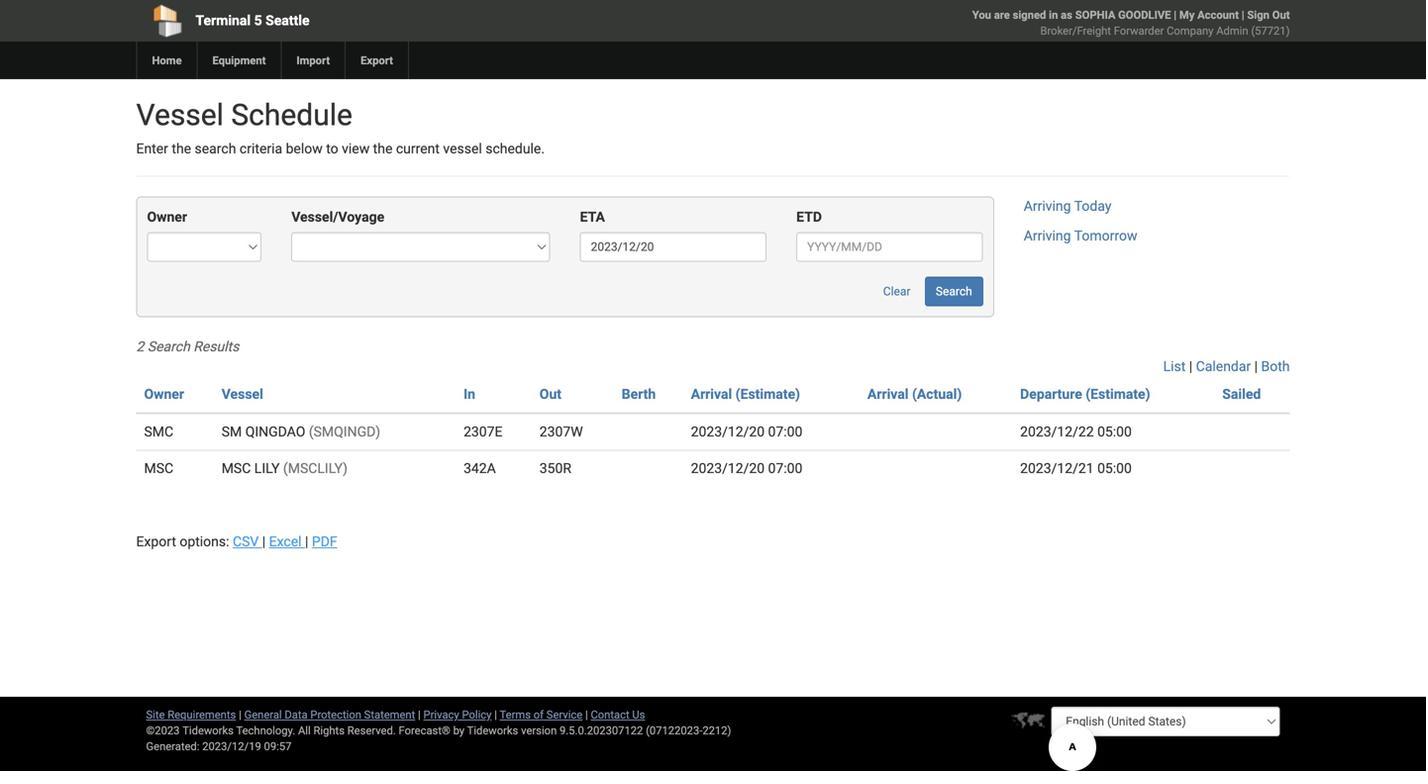 Task type: locate. For each thing, give the bounding box(es) containing it.
342a
[[464, 460, 496, 477]]

07:00 for 350r
[[768, 460, 803, 477]]

2 arriving from the top
[[1024, 228, 1071, 244]]

sign
[[1247, 8, 1269, 21]]

statement
[[364, 709, 415, 721]]

departure (estimate)
[[1020, 386, 1150, 402]]

2 (estimate) from the left
[[1086, 386, 1150, 402]]

2 arrival from the left
[[867, 386, 909, 402]]

0 vertical spatial 07:00
[[768, 424, 803, 440]]

05:00 down '2023/12/22 05:00'
[[1097, 460, 1132, 477]]

are
[[994, 8, 1010, 21]]

owner down enter
[[147, 209, 187, 225]]

1 vertical spatial arriving
[[1024, 228, 1071, 244]]

by
[[453, 724, 465, 737]]

1 horizontal spatial search
[[936, 285, 972, 298]]

| up tideworks
[[494, 709, 497, 721]]

vessel
[[136, 98, 224, 133], [222, 386, 263, 402]]

arriving for arriving tomorrow
[[1024, 228, 1071, 244]]

terms
[[500, 709, 531, 721]]

1 vertical spatial 2023/12/20 07:00
[[691, 460, 803, 477]]

of
[[534, 709, 544, 721]]

2023/12/22
[[1020, 424, 1094, 440]]

2 msc from the left
[[222, 460, 251, 477]]

rights
[[313, 724, 345, 737]]

(actual)
[[912, 386, 962, 402]]

2 the from the left
[[373, 141, 393, 157]]

1 2023/12/20 07:00 from the top
[[691, 424, 803, 440]]

csv
[[233, 534, 259, 550]]

sign out link
[[1247, 8, 1290, 21]]

0 vertical spatial 05:00
[[1097, 424, 1132, 440]]

1 msc from the left
[[144, 460, 173, 477]]

2 2023/12/20 07:00 from the top
[[691, 460, 803, 477]]

0 vertical spatial 2023/12/20
[[691, 424, 765, 440]]

my
[[1179, 8, 1195, 21]]

protection
[[310, 709, 361, 721]]

signed
[[1013, 8, 1046, 21]]

0 horizontal spatial the
[[172, 141, 191, 157]]

1 vertical spatial 05:00
[[1097, 460, 1132, 477]]

arrival left (actual)
[[867, 386, 909, 402]]

(07122023-
[[646, 724, 702, 737]]

msc down smc
[[144, 460, 173, 477]]

| up forecast®
[[418, 709, 421, 721]]

terms of service link
[[500, 709, 583, 721]]

export options: csv | excel | pdf
[[136, 534, 337, 550]]

1 vertical spatial owner
[[144, 386, 184, 402]]

1 arriving from the top
[[1024, 198, 1071, 214]]

1 vertical spatial export
[[136, 534, 176, 550]]

schedule
[[231, 98, 352, 133]]

search right clear on the top right of page
[[936, 285, 972, 298]]

msc
[[144, 460, 173, 477], [222, 460, 251, 477]]

05:00
[[1097, 424, 1132, 440], [1097, 460, 1132, 477]]

export left options:
[[136, 534, 176, 550]]

arriving up arriving tomorrow
[[1024, 198, 1071, 214]]

05:00 for 2023/12/21 05:00
[[1097, 460, 1132, 477]]

berth
[[622, 386, 656, 402]]

equipment link
[[197, 42, 281, 79]]

general data protection statement link
[[244, 709, 415, 721]]

07:00 for 2307w
[[768, 424, 803, 440]]

vessel link
[[222, 386, 263, 402]]

out up (57721)
[[1272, 8, 1290, 21]]

in link
[[464, 386, 475, 402]]

1 vertical spatial 2023/12/20
[[691, 460, 765, 477]]

company
[[1167, 24, 1214, 37]]

| left pdf link
[[305, 534, 308, 550]]

arriving down arriving today link
[[1024, 228, 1071, 244]]

(estimate) down 2 search results list | calendar | both
[[735, 386, 800, 402]]

search inside 2 search results list | calendar | both
[[147, 339, 190, 355]]

options:
[[180, 534, 229, 550]]

vessel inside vessel schedule enter the search criteria below to view the current vessel schedule.
[[136, 98, 224, 133]]

vessel up enter
[[136, 98, 224, 133]]

goodlive
[[1118, 8, 1171, 21]]

0 vertical spatial 2023/12/20 07:00
[[691, 424, 803, 440]]

1 vertical spatial out
[[540, 386, 562, 402]]

0 horizontal spatial search
[[147, 339, 190, 355]]

0 horizontal spatial msc
[[144, 460, 173, 477]]

1 2023/12/20 from the top
[[691, 424, 765, 440]]

msc left lily
[[222, 460, 251, 477]]

excel
[[269, 534, 302, 550]]

2023/12/20 07:00 for 2307w
[[691, 424, 803, 440]]

export for export
[[361, 54, 393, 67]]

you
[[972, 8, 991, 21]]

the right view at the top of the page
[[373, 141, 393, 157]]

| left the "sign"
[[1242, 8, 1244, 21]]

2 05:00 from the top
[[1097, 460, 1132, 477]]

vessel for vessel
[[222, 386, 263, 402]]

0 vertical spatial arriving
[[1024, 198, 1071, 214]]

0 vertical spatial search
[[936, 285, 972, 298]]

arrival down 2 search results list | calendar | both
[[691, 386, 732, 402]]

1 07:00 from the top
[[768, 424, 803, 440]]

arrival for arrival (estimate)
[[691, 386, 732, 402]]

0 vertical spatial vessel
[[136, 98, 224, 133]]

ETD text field
[[796, 232, 983, 262]]

1 horizontal spatial msc
[[222, 460, 251, 477]]

1 horizontal spatial (estimate)
[[1086, 386, 1150, 402]]

both link
[[1261, 358, 1290, 375]]

0 horizontal spatial arrival
[[691, 386, 732, 402]]

the right enter
[[172, 141, 191, 157]]

1 horizontal spatial arrival
[[867, 386, 909, 402]]

0 vertical spatial out
[[1272, 8, 1290, 21]]

msc for msc
[[144, 460, 173, 477]]

2023/12/21 05:00
[[1020, 460, 1132, 477]]

arrival for arrival (actual)
[[867, 386, 909, 402]]

05:00 down departure (estimate) link
[[1097, 424, 1132, 440]]

requirements
[[168, 709, 236, 721]]

forwarder
[[1114, 24, 1164, 37]]

export down terminal 5 seattle link
[[361, 54, 393, 67]]

07:00
[[768, 424, 803, 440], [768, 460, 803, 477]]

export
[[361, 54, 393, 67], [136, 534, 176, 550]]

1 vertical spatial 07:00
[[768, 460, 803, 477]]

enter
[[136, 141, 168, 157]]

2 2023/12/20 from the top
[[691, 460, 765, 477]]

owner up smc
[[144, 386, 184, 402]]

import
[[296, 54, 330, 67]]

1 arrival from the left
[[691, 386, 732, 402]]

arriving
[[1024, 198, 1071, 214], [1024, 228, 1071, 244]]

1 horizontal spatial export
[[361, 54, 393, 67]]

pdf link
[[312, 534, 337, 550]]

site
[[146, 709, 165, 721]]

1 horizontal spatial the
[[373, 141, 393, 157]]

out up 2307w
[[540, 386, 562, 402]]

1 vertical spatial vessel
[[222, 386, 263, 402]]

sm qingdao (smqingd)
[[222, 424, 380, 440]]

general
[[244, 709, 282, 721]]

you are signed in as sophia goodlive | my account | sign out broker/freight forwarder company admin (57721)
[[972, 8, 1290, 37]]

export inside 'export' link
[[361, 54, 393, 67]]

1 vertical spatial search
[[147, 339, 190, 355]]

out link
[[540, 386, 562, 402]]

9.5.0.202307122
[[560, 724, 643, 737]]

berth link
[[622, 386, 656, 402]]

2023/12/20
[[691, 424, 765, 440], [691, 460, 765, 477]]

to
[[326, 141, 338, 157]]

tideworks
[[467, 724, 518, 737]]

the
[[172, 141, 191, 157], [373, 141, 393, 157]]

1 horizontal spatial out
[[1272, 8, 1290, 21]]

search
[[936, 285, 972, 298], [147, 339, 190, 355]]

2023/12/20 07:00
[[691, 424, 803, 440], [691, 460, 803, 477]]

0 horizontal spatial (estimate)
[[735, 386, 800, 402]]

arriving today
[[1024, 198, 1112, 214]]

schedule.
[[485, 141, 545, 157]]

search
[[195, 141, 236, 157]]

| up 9.5.0.202307122
[[585, 709, 588, 721]]

0 horizontal spatial export
[[136, 534, 176, 550]]

1 (estimate) from the left
[[735, 386, 800, 402]]

my account link
[[1179, 8, 1239, 21]]

site requirements link
[[146, 709, 236, 721]]

out
[[1272, 8, 1290, 21], [540, 386, 562, 402]]

import link
[[281, 42, 345, 79]]

(estimate) up '2023/12/22 05:00'
[[1086, 386, 1150, 402]]

2307e
[[464, 424, 503, 440]]

service
[[546, 709, 583, 721]]

search right the 2
[[147, 339, 190, 355]]

owner
[[147, 209, 187, 225], [144, 386, 184, 402]]

sm
[[222, 424, 242, 440]]

(smqingd)
[[309, 424, 380, 440]]

1 05:00 from the top
[[1097, 424, 1132, 440]]

terminal 5 seattle
[[196, 12, 310, 29]]

ETA text field
[[580, 232, 767, 262]]

vessel up the sm
[[222, 386, 263, 402]]

smc
[[144, 424, 173, 440]]

09:57
[[264, 740, 292, 753]]

(estimate)
[[735, 386, 800, 402], [1086, 386, 1150, 402]]

arrival
[[691, 386, 732, 402], [867, 386, 909, 402]]

0 vertical spatial owner
[[147, 209, 187, 225]]

vessel for vessel schedule enter the search criteria below to view the current vessel schedule.
[[136, 98, 224, 133]]

0 vertical spatial export
[[361, 54, 393, 67]]

2 07:00 from the top
[[768, 460, 803, 477]]



Task type: describe. For each thing, give the bounding box(es) containing it.
(estimate) for departure (estimate)
[[1086, 386, 1150, 402]]

etd
[[796, 209, 822, 225]]

2023/12/20 for 350r
[[691, 460, 765, 477]]

| left general
[[239, 709, 241, 721]]

search button
[[925, 277, 983, 306]]

2023/12/20 for 2307w
[[691, 424, 765, 440]]

today
[[1074, 198, 1112, 214]]

reserved.
[[347, 724, 396, 737]]

terminal
[[196, 12, 251, 29]]

seattle
[[266, 12, 310, 29]]

sophia
[[1075, 8, 1115, 21]]

arrival (estimate) link
[[691, 386, 800, 402]]

pdf
[[312, 534, 337, 550]]

privacy
[[423, 709, 459, 721]]

list
[[1163, 358, 1186, 375]]

csv link
[[233, 534, 262, 550]]

all
[[298, 724, 311, 737]]

(estimate) for arrival (estimate)
[[735, 386, 800, 402]]

privacy policy link
[[423, 709, 492, 721]]

sailed link
[[1222, 386, 1261, 402]]

results
[[193, 339, 239, 355]]

arriving tomorrow link
[[1024, 228, 1137, 244]]

2307w
[[540, 424, 583, 440]]

technology.
[[236, 724, 295, 737]]

350r
[[540, 460, 571, 477]]

tomorrow
[[1074, 228, 1137, 244]]

msc for msc lily (msclily)
[[222, 460, 251, 477]]

clear button
[[872, 277, 921, 306]]

5
[[254, 12, 262, 29]]

search inside button
[[936, 285, 972, 298]]

| left my
[[1174, 8, 1177, 21]]

(msclily)
[[283, 460, 348, 477]]

account
[[1197, 8, 1239, 21]]

broker/freight
[[1040, 24, 1111, 37]]

export for export options: csv | excel | pdf
[[136, 534, 176, 550]]

list link
[[1163, 358, 1186, 375]]

2212)
[[702, 724, 731, 737]]

arriving today link
[[1024, 198, 1112, 214]]

eta
[[580, 209, 605, 225]]

below
[[286, 141, 323, 157]]

msc lily (msclily)
[[222, 460, 348, 477]]

contact us link
[[591, 709, 645, 721]]

vessel/voyage
[[291, 209, 384, 225]]

departure (estimate) link
[[1020, 386, 1150, 402]]

arriving for arriving today
[[1024, 198, 1071, 214]]

calendar
[[1196, 358, 1251, 375]]

05:00 for 2023/12/22 05:00
[[1097, 424, 1132, 440]]

0 horizontal spatial out
[[540, 386, 562, 402]]

| right list at the right of page
[[1189, 358, 1193, 375]]

version
[[521, 724, 557, 737]]

sailed
[[1222, 386, 1261, 402]]

arrival (estimate)
[[691, 386, 800, 402]]

arrival (actual)
[[867, 386, 962, 402]]

in
[[464, 386, 475, 402]]

data
[[285, 709, 308, 721]]

vessel schedule enter the search criteria below to view the current vessel schedule.
[[136, 98, 545, 157]]

lily
[[254, 460, 280, 477]]

vessel
[[443, 141, 482, 157]]

1 the from the left
[[172, 141, 191, 157]]

out inside you are signed in as sophia goodlive | my account | sign out broker/freight forwarder company admin (57721)
[[1272, 8, 1290, 21]]

2023/12/21
[[1020, 460, 1094, 477]]

| left both "link"
[[1254, 358, 1258, 375]]

both
[[1261, 358, 1290, 375]]

terminal 5 seattle link
[[136, 0, 600, 42]]

| right csv
[[262, 534, 266, 550]]

policy
[[462, 709, 492, 721]]

criteria
[[240, 141, 282, 157]]

arriving tomorrow
[[1024, 228, 1137, 244]]

excel link
[[269, 534, 305, 550]]

owner link
[[144, 386, 184, 402]]

(57721)
[[1251, 24, 1290, 37]]

©2023 tideworks
[[146, 724, 234, 737]]

site requirements | general data protection statement | privacy policy | terms of service | contact us ©2023 tideworks technology. all rights reserved. forecast® by tideworks version 9.5.0.202307122 (07122023-2212) generated: 2023/12/19 09:57
[[146, 709, 731, 753]]

in
[[1049, 8, 1058, 21]]

us
[[632, 709, 645, 721]]

contact
[[591, 709, 629, 721]]

2 search results list | calendar | both
[[136, 339, 1290, 375]]

2023/12/22 05:00
[[1020, 424, 1132, 440]]

2023/12/20 07:00 for 350r
[[691, 460, 803, 477]]

equipment
[[212, 54, 266, 67]]

2
[[136, 339, 144, 355]]

current
[[396, 141, 440, 157]]



Task type: vqa. For each thing, say whether or not it's contained in the screenshot.
the right (Estimate)
yes



